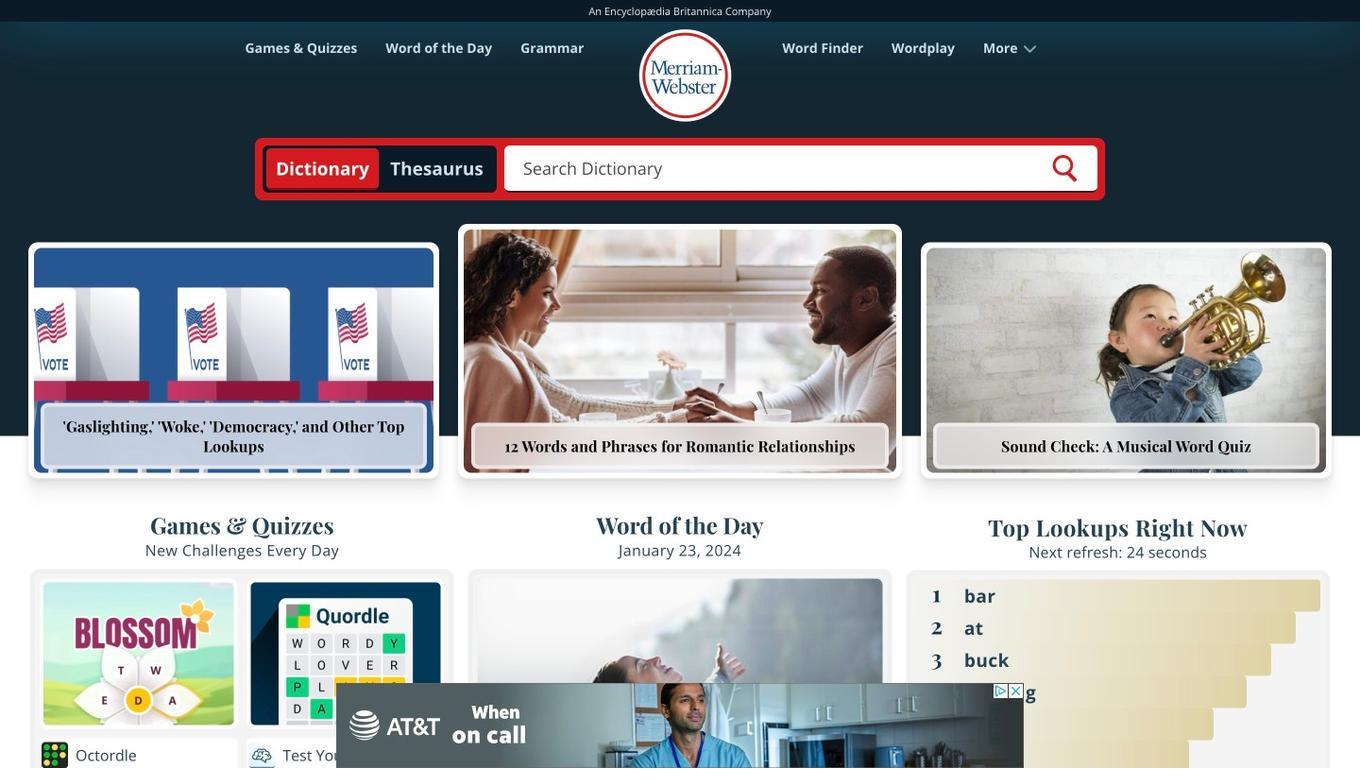 Task type: vqa. For each thing, say whether or not it's contained in the screenshot.
vocab quiz brain speech bubble icon
yes



Task type: locate. For each thing, give the bounding box(es) containing it.
love words goo goo eyes image
[[464, 230, 897, 473]]

vocab quiz brain speech bubble icon image
[[249, 742, 275, 768]]

girl playing trumpet image
[[927, 248, 1327, 473]]

octordle icon 8 dots image
[[42, 742, 68, 768]]

woman with her hands outstretched looking up at the sky image
[[478, 579, 883, 768]]

alt 65ae8b03ef00c image
[[34, 248, 434, 473]]



Task type: describe. For each thing, give the bounding box(es) containing it.
merriam webster - established 1828 image
[[638, 29, 733, 124]]

quordle game word lover plays daily image
[[251, 582, 441, 725]]

search word image
[[1051, 154, 1079, 182]]

advertisement element
[[336, 683, 1024, 768]]

blossom game flower image image
[[43, 582, 234, 725]]

listen to the pronunciation of unfettered image
[[762, 715, 787, 740]]

Search search field
[[505, 146, 1098, 193]]



